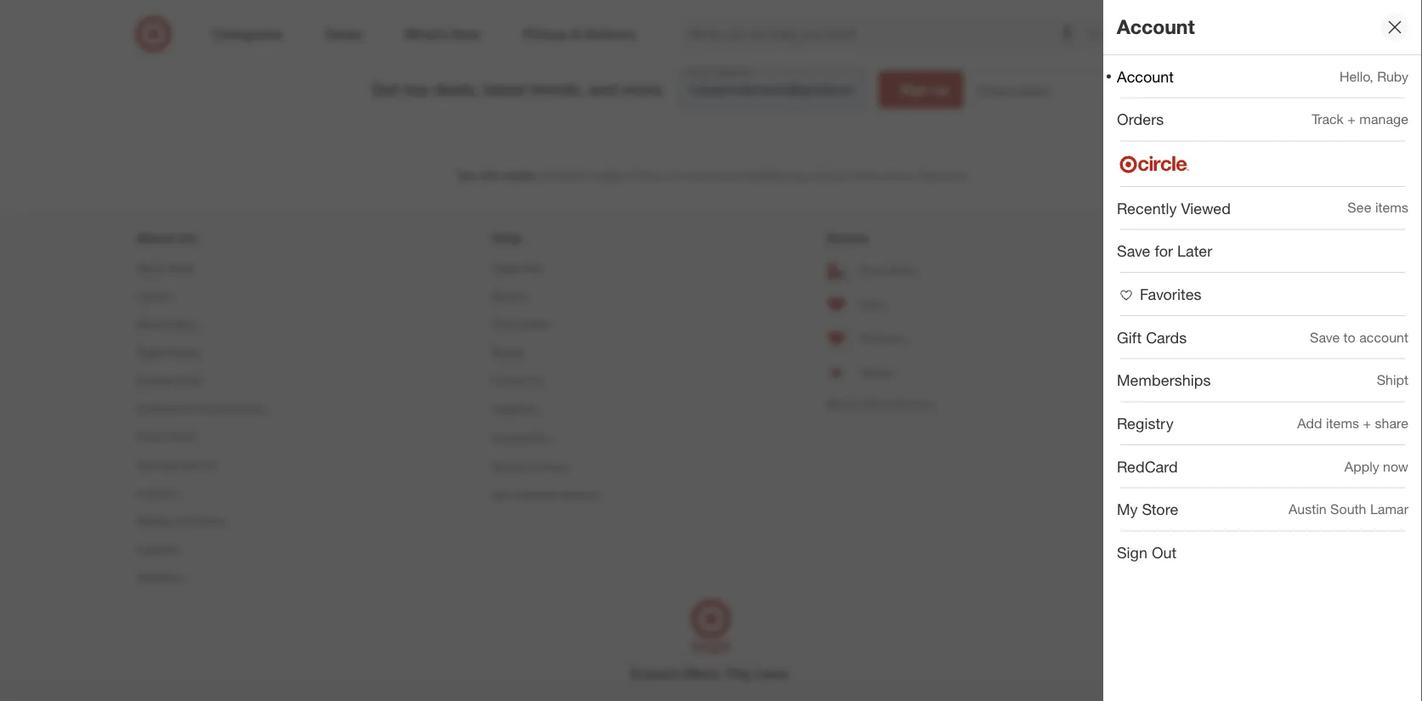 Task type: describe. For each thing, give the bounding box(es) containing it.
security & fraud link
[[492, 453, 600, 481]]

brands
[[167, 346, 200, 359]]

order
[[1193, 434, 1219, 447]]

bullseye shop link
[[137, 367, 265, 395]]

gift
[[1118, 328, 1142, 347]]

contact us link
[[492, 367, 600, 395]]

target circle link
[[1159, 254, 1286, 288]]

pharmacy link
[[827, 322, 932, 356]]

memberships
[[1118, 371, 1212, 390]]

target: expect more. pay less. image
[[472, 592, 950, 702]]

1 add to cart button from the left
[[146, 0, 216, 22]]

blog
[[174, 318, 195, 331]]

latest
[[483, 79, 526, 99]]

save for later
[[1118, 242, 1213, 260]]

account dialog
[[1104, 0, 1423, 702]]

redcard inside account dialog
[[1118, 458, 1179, 476]]

may
[[790, 169, 809, 181]]

sign for sign up
[[900, 81, 929, 98]]

1 account from the top
[[1118, 15, 1196, 39]]

target help link
[[492, 254, 600, 282]]

offer
[[480, 169, 502, 181]]

pharmacy
[[861, 332, 907, 345]]

sustainability & governance link
[[137, 395, 265, 423]]

with
[[183, 459, 202, 472]]

investors
[[137, 487, 178, 500]]

shipt
[[1378, 372, 1409, 389]]

partners
[[187, 515, 226, 528]]

security
[[492, 460, 529, 473]]

add for 1st add to cart "button" from right
[[736, 2, 755, 15]]

favorites
[[1141, 285, 1202, 303]]

about for about target
[[137, 261, 164, 274]]

favorites link
[[1104, 273, 1423, 315]]

save to account
[[1311, 329, 1409, 346]]

store for in-
[[865, 398, 890, 410]]

to for second add to cart "button" from right
[[176, 2, 186, 15]]

about us
[[137, 230, 197, 247]]

recalls link
[[492, 338, 600, 367]]

about target
[[137, 261, 195, 274]]

affiliates
[[137, 515, 175, 528]]

feedback
[[493, 403, 538, 416]]

search button
[[1080, 15, 1121, 56]]

pickup
[[1222, 434, 1253, 447]]

about for about us
[[137, 230, 175, 247]]

contact us
[[492, 374, 543, 387]]

up
[[933, 81, 949, 98]]

orders inside 'link'
[[518, 318, 550, 331]]

clinic link
[[827, 288, 932, 322]]

more in-store services link
[[827, 390, 932, 418]]

sustainability & governance
[[137, 402, 265, 415]]

team member services
[[492, 489, 600, 501]]

see inside * see offer details. restrictions apply. pricing, promotions and availability may vary by location and at target.com
[[458, 169, 477, 181]]

gift cards
[[1118, 328, 1188, 347]]

add to cart for 1st add to cart "button" from right
[[736, 2, 790, 15]]

affiliates & partners
[[137, 515, 226, 528]]

save for save to account
[[1311, 329, 1341, 346]]

targetplus
[[137, 572, 184, 584]]

optical
[[861, 366, 893, 379]]

cards
[[1147, 328, 1188, 347]]

redcard inside the redcard link
[[1193, 298, 1234, 311]]

details.
[[505, 169, 540, 181]]

& for security
[[532, 460, 539, 473]]

news & blog link
[[137, 310, 265, 338]]

order pickup
[[1193, 434, 1253, 447]]

out
[[1152, 544, 1177, 562]]

order pickup link
[[1159, 424, 1286, 458]]

find a store
[[861, 264, 916, 277]]

0 vertical spatial registry
[[1193, 366, 1231, 379]]

items for registry
[[1327, 415, 1360, 432]]

target down about us
[[167, 261, 195, 274]]

day
[[1222, 400, 1240, 413]]

optical link
[[827, 356, 932, 390]]

cart for 1st add to cart "button" from right
[[771, 2, 790, 15]]

delivery
[[1242, 400, 1279, 413]]

us for contact us
[[531, 374, 543, 387]]

redcard link
[[1159, 288, 1286, 322]]

top
[[404, 79, 429, 99]]

add to cart for second add to cart "button" from right
[[154, 2, 209, 15]]

find a store link
[[827, 254, 932, 288]]

get top deals, latest trends, and more.
[[372, 79, 665, 99]]

returns
[[492, 290, 527, 302]]

press center link
[[137, 423, 265, 451]]

target for target brands
[[137, 346, 164, 359]]

lamar
[[1371, 502, 1409, 518]]

bullseye shop
[[137, 374, 202, 387]]

to inside account dialog
[[1344, 329, 1356, 346]]

suppliers
[[137, 543, 180, 556]]

restrictions
[[543, 169, 597, 181]]

same
[[1193, 400, 1219, 413]]

careers
[[137, 290, 172, 302]]

shop
[[178, 374, 202, 387]]

target for target help
[[492, 261, 520, 274]]

manage
[[1360, 111, 1409, 128]]

in-
[[853, 398, 865, 410]]

track for track + manage
[[1313, 111, 1345, 128]]

feedback button
[[492, 395, 600, 425]]

hi, ruby
[[1172, 26, 1216, 41]]



Task type: locate. For each thing, give the bounding box(es) containing it.
0 horizontal spatial add
[[154, 2, 173, 15]]

track up recalls
[[492, 318, 516, 331]]

by
[[834, 169, 845, 181]]

save inside 'link'
[[1118, 242, 1151, 260]]

store right a
[[891, 264, 916, 277]]

orders down 'returns' link
[[518, 318, 550, 331]]

0 vertical spatial account
[[1118, 15, 1196, 39]]

0 vertical spatial +
[[1348, 111, 1356, 128]]

1 horizontal spatial services
[[892, 398, 932, 410]]

accessibility link
[[492, 425, 600, 453]]

1 horizontal spatial orders
[[1118, 110, 1165, 129]]

1 horizontal spatial sign
[[1118, 544, 1148, 562]]

1 vertical spatial track
[[492, 318, 516, 331]]

orders down account hello, ruby element
[[1118, 110, 1165, 129]]

0 horizontal spatial +
[[1348, 111, 1356, 128]]

1 vertical spatial orders
[[518, 318, 550, 331]]

account hello, ruby element
[[1118, 67, 1175, 85]]

0 vertical spatial redcard
[[1193, 298, 1234, 311]]

recalls
[[492, 346, 525, 359]]

advertise with us
[[137, 459, 217, 472]]

1 horizontal spatial cart
[[771, 2, 790, 15]]

2 vertical spatial store
[[1143, 501, 1179, 519]]

more.
[[622, 79, 665, 99]]

1 add to cart from the left
[[154, 2, 209, 15]]

1 horizontal spatial redcard
[[1193, 298, 1234, 311]]

sign inside button
[[900, 81, 929, 98]]

sign left 'out'
[[1118, 544, 1148, 562]]

track down the hello,
[[1313, 111, 1345, 128]]

items
[[1376, 200, 1409, 216], [1327, 415, 1360, 432]]

0 vertical spatial us
[[179, 230, 197, 247]]

investors link
[[137, 479, 265, 507]]

0 vertical spatial sign
[[900, 81, 929, 98]]

about up about target
[[137, 230, 175, 247]]

services inside more in-store services link
[[892, 398, 932, 410]]

about target link
[[137, 254, 265, 282]]

services down recently viewed
[[1159, 230, 1215, 247]]

0 vertical spatial items
[[1376, 200, 1409, 216]]

1 about from the top
[[137, 230, 175, 247]]

0 horizontal spatial add to cart button
[[146, 0, 216, 22]]

advertise with us link
[[137, 451, 265, 479]]

1 horizontal spatial store
[[891, 264, 916, 277]]

0 vertical spatial track
[[1313, 111, 1345, 128]]

sign left up
[[900, 81, 929, 98]]

clinic
[[861, 298, 886, 311]]

1 vertical spatial account
[[1118, 67, 1175, 85]]

0 horizontal spatial us
[[179, 230, 197, 247]]

1 horizontal spatial and
[[720, 169, 737, 181]]

orders
[[1118, 110, 1165, 129], [518, 318, 550, 331]]

contact
[[492, 374, 528, 387]]

registry inside account dialog
[[1118, 414, 1174, 433]]

advertise
[[137, 459, 180, 472]]

sign for sign out
[[1118, 544, 1148, 562]]

1 vertical spatial services
[[892, 398, 932, 410]]

What can we help you find? suggestions appear below search field
[[678, 15, 1092, 53]]

2 add to cart button from the left
[[728, 0, 798, 22]]

store
[[891, 264, 916, 277], [865, 398, 890, 410], [1143, 501, 1179, 519]]

0 horizontal spatial to
[[176, 2, 186, 15]]

save for save for later
[[1118, 242, 1151, 260]]

0 horizontal spatial services
[[560, 489, 600, 501]]

press center
[[137, 431, 196, 443]]

registry link
[[1159, 356, 1286, 390]]

0 vertical spatial services
[[1159, 230, 1215, 247]]

1 horizontal spatial help
[[522, 261, 544, 274]]

2 horizontal spatial to
[[1344, 329, 1356, 346]]

account up account hello, ruby element
[[1118, 15, 1196, 39]]

promotions
[[665, 169, 717, 181]]

0 horizontal spatial see
[[458, 169, 477, 181]]

and left 'more.'
[[588, 79, 617, 99]]

1 vertical spatial +
[[1364, 415, 1372, 432]]

to for 1st add to cart "button" from right
[[758, 2, 768, 15]]

target.com
[[918, 169, 968, 181]]

0 horizontal spatial and
[[588, 79, 617, 99]]

stores
[[827, 230, 869, 247]]

careers link
[[137, 282, 265, 310]]

apply now
[[1345, 458, 1409, 475]]

1 vertical spatial registry
[[1118, 414, 1174, 433]]

track + manage
[[1313, 111, 1409, 128]]

store for a
[[891, 264, 916, 277]]

policy
[[1019, 82, 1051, 97]]

2 about from the top
[[137, 261, 164, 274]]

0 horizontal spatial sign
[[900, 81, 929, 98]]

None text field
[[679, 71, 865, 108]]

1 horizontal spatial registry
[[1193, 366, 1231, 379]]

save
[[1118, 242, 1151, 260], [1311, 329, 1341, 346]]

austin
[[1289, 502, 1327, 518]]

1 horizontal spatial items
[[1376, 200, 1409, 216]]

2 account from the top
[[1118, 67, 1175, 85]]

bullseye
[[137, 374, 175, 387]]

share
[[1376, 415, 1409, 432]]

+ left share
[[1364, 415, 1372, 432]]

same day delivery
[[1193, 400, 1279, 413]]

0 vertical spatial save
[[1118, 242, 1151, 260]]

find
[[861, 264, 880, 277]]

save left "for" on the top right of page
[[1118, 242, 1151, 260]]

us for about us
[[179, 230, 197, 247]]

security & fraud
[[492, 460, 568, 473]]

0 horizontal spatial items
[[1327, 415, 1360, 432]]

& for news
[[165, 318, 171, 331]]

track inside account dialog
[[1313, 111, 1345, 128]]

help up 'returns' link
[[522, 261, 544, 274]]

0 vertical spatial orders
[[1118, 110, 1165, 129]]

save for later link
[[1104, 230, 1423, 272]]

add for second add to cart "button" from right
[[154, 2, 173, 15]]

0 horizontal spatial ruby
[[1189, 26, 1216, 41]]

redcard up the my store
[[1118, 458, 1179, 476]]

0 horizontal spatial orders
[[518, 318, 550, 331]]

& down bullseye shop link
[[200, 402, 207, 415]]

1 horizontal spatial see
[[1348, 200, 1372, 216]]

add items + share
[[1298, 415, 1409, 432]]

view favorites element
[[1118, 285, 1202, 303]]

1 vertical spatial items
[[1327, 415, 1360, 432]]

sign up
[[900, 81, 949, 98]]

target inside "link"
[[492, 261, 520, 274]]

0 horizontal spatial registry
[[1118, 414, 1174, 433]]

2 vertical spatial us
[[204, 459, 217, 472]]

deals,
[[433, 79, 479, 99]]

fraud
[[542, 460, 568, 473]]

get
[[372, 79, 399, 99]]

see items
[[1348, 200, 1409, 216]]

1 vertical spatial save
[[1311, 329, 1341, 346]]

1 horizontal spatial add to cart
[[736, 2, 790, 15]]

1 horizontal spatial us
[[204, 459, 217, 472]]

account down hi,
[[1118, 67, 1175, 85]]

privacy policy
[[977, 82, 1051, 97]]

track orders link
[[492, 310, 600, 338]]

store inside account dialog
[[1143, 501, 1179, 519]]

orders inside account dialog
[[1118, 110, 1165, 129]]

& right affiliates
[[178, 515, 184, 528]]

services down optical link
[[892, 398, 932, 410]]

redcard down target circle
[[1193, 298, 1234, 311]]

ruby right the hello,
[[1378, 68, 1409, 85]]

0 vertical spatial help
[[492, 230, 521, 247]]

see
[[458, 169, 477, 181], [1348, 200, 1372, 216]]

0 vertical spatial see
[[458, 169, 477, 181]]

1 horizontal spatial add to cart button
[[728, 0, 798, 22]]

at
[[907, 169, 915, 181]]

& inside 'link'
[[532, 460, 539, 473]]

2 horizontal spatial add
[[1298, 415, 1323, 432]]

0 horizontal spatial track
[[492, 318, 516, 331]]

0 horizontal spatial add to cart
[[154, 2, 209, 15]]

member
[[519, 489, 557, 501]]

ruby inside account dialog
[[1378, 68, 1409, 85]]

1 horizontal spatial ruby
[[1378, 68, 1409, 85]]

track for track orders
[[492, 318, 516, 331]]

cart for second add to cart "button" from right
[[189, 2, 209, 15]]

availability
[[740, 169, 787, 181]]

2 horizontal spatial and
[[887, 169, 904, 181]]

0 horizontal spatial save
[[1118, 242, 1151, 260]]

2 vertical spatial services
[[560, 489, 600, 501]]

target brands link
[[137, 338, 265, 367]]

1 vertical spatial redcard
[[1118, 458, 1179, 476]]

& left the fraud
[[532, 460, 539, 473]]

save left account
[[1311, 329, 1341, 346]]

add inside account dialog
[[1298, 415, 1323, 432]]

my store
[[1118, 501, 1179, 519]]

my
[[1118, 501, 1139, 519]]

sign out link
[[1104, 532, 1423, 574]]

target up returns
[[492, 261, 520, 274]]

items for recently viewed
[[1376, 200, 1409, 216]]

about up careers
[[137, 261, 164, 274]]

later
[[1178, 242, 1213, 260]]

austin south lamar
[[1289, 502, 1409, 518]]

target for target circle
[[1193, 264, 1221, 277]]

circle
[[1224, 264, 1250, 277]]

registry down memberships on the bottom right of page
[[1118, 414, 1174, 433]]

us right with
[[204, 459, 217, 472]]

sustainability
[[137, 402, 197, 415]]

and left at
[[887, 169, 904, 181]]

see inside account dialog
[[1348, 200, 1372, 216]]

2 cart from the left
[[771, 2, 790, 15]]

recently
[[1118, 199, 1178, 217]]

help inside "link"
[[522, 261, 544, 274]]

1 horizontal spatial save
[[1311, 329, 1341, 346]]

1 vertical spatial see
[[1348, 200, 1372, 216]]

& left blog
[[165, 318, 171, 331]]

hi,
[[1172, 26, 1186, 41]]

target down news
[[137, 346, 164, 359]]

ruby for hello, ruby
[[1378, 68, 1409, 85]]

1 cart from the left
[[189, 2, 209, 15]]

1 vertical spatial help
[[522, 261, 544, 274]]

pricing,
[[629, 169, 663, 181]]

0 horizontal spatial cart
[[189, 2, 209, 15]]

registry up the same
[[1193, 366, 1231, 379]]

ruby right hi,
[[1189, 26, 1216, 41]]

recently viewed
[[1118, 199, 1232, 217]]

+ left manage
[[1348, 111, 1356, 128]]

sign up button
[[879, 71, 964, 108]]

* see offer details. restrictions apply. pricing, promotions and availability may vary by location and at target.com
[[455, 166, 968, 181]]

track orders
[[492, 318, 550, 331]]

affiliates & partners link
[[137, 507, 265, 536]]

registry
[[1193, 366, 1231, 379], [1118, 414, 1174, 433]]

1 horizontal spatial add
[[736, 2, 755, 15]]

2 horizontal spatial store
[[1143, 501, 1179, 519]]

0 vertical spatial about
[[137, 230, 175, 247]]

vary
[[812, 169, 831, 181]]

us right contact
[[531, 374, 543, 387]]

1 vertical spatial us
[[531, 374, 543, 387]]

0 vertical spatial store
[[891, 264, 916, 277]]

1 horizontal spatial track
[[1313, 111, 1345, 128]]

us up about target link
[[179, 230, 197, 247]]

sign inside account dialog
[[1118, 544, 1148, 562]]

store down optical link
[[865, 398, 890, 410]]

team
[[492, 489, 516, 501]]

team member services link
[[492, 481, 600, 509]]

1 vertical spatial sign
[[1118, 544, 1148, 562]]

ruby for hi, ruby
[[1189, 26, 1216, 41]]

and left availability
[[720, 169, 737, 181]]

2 add to cart from the left
[[736, 2, 790, 15]]

target help
[[492, 261, 544, 274]]

help up target help
[[492, 230, 521, 247]]

2 horizontal spatial us
[[531, 374, 543, 387]]

& for affiliates
[[178, 515, 184, 528]]

1 horizontal spatial +
[[1364, 415, 1372, 432]]

0 vertical spatial ruby
[[1189, 26, 1216, 41]]

1 horizontal spatial to
[[758, 2, 768, 15]]

track inside 'link'
[[492, 318, 516, 331]]

services inside team member services link
[[560, 489, 600, 501]]

& for sustainability
[[200, 402, 207, 415]]

accessibility
[[492, 432, 549, 445]]

1 vertical spatial about
[[137, 261, 164, 274]]

track
[[1313, 111, 1345, 128], [492, 318, 516, 331]]

2 horizontal spatial services
[[1159, 230, 1215, 247]]

store right the my
[[1143, 501, 1179, 519]]

0 horizontal spatial help
[[492, 230, 521, 247]]

press
[[137, 431, 162, 443]]

0 horizontal spatial redcard
[[1118, 458, 1179, 476]]

1 vertical spatial ruby
[[1378, 68, 1409, 85]]

services down the fraud
[[560, 489, 600, 501]]

0 horizontal spatial store
[[865, 398, 890, 410]]

south
[[1331, 502, 1367, 518]]

governance
[[209, 402, 265, 415]]

target down later
[[1193, 264, 1221, 277]]

1 vertical spatial store
[[865, 398, 890, 410]]



Task type: vqa. For each thing, say whether or not it's contained in the screenshot.


